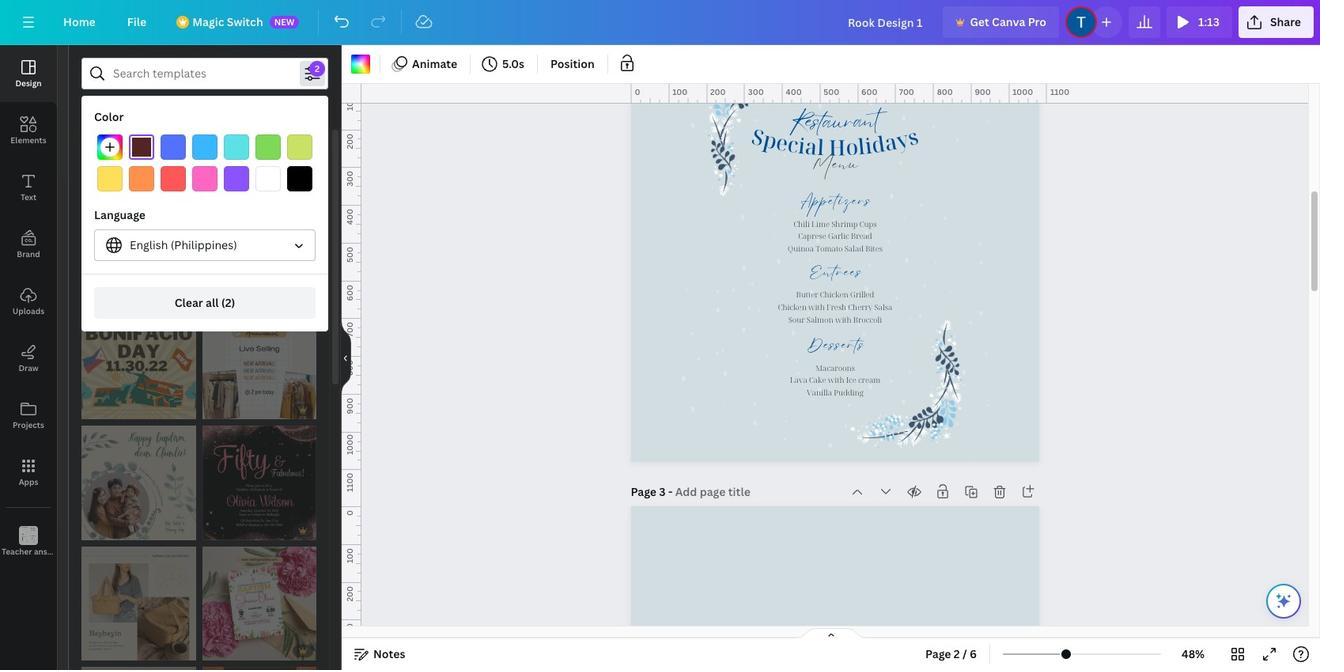 Task type: vqa. For each thing, say whether or not it's contained in the screenshot.
"a" corresponding to design
no



Task type: describe. For each thing, give the bounding box(es) containing it.
templates
[[121, 103, 177, 118]]

entrees butter chicken grilled chicken with fresh cherry salsa sour salmon with broccoli
[[778, 271, 892, 325]]

0 horizontal spatial 1100
[[344, 473, 355, 492]]

language
[[94, 207, 146, 222]]

0 vertical spatial 400
[[786, 86, 802, 97]]

cake
[[809, 375, 826, 386]]

salmon
[[807, 314, 833, 325]]

r
[[845, 120, 856, 149]]

notes
[[373, 646, 405, 661]]

1 vertical spatial 1000
[[344, 434, 355, 455]]

answer
[[34, 546, 61, 557]]

clear all (2)
[[175, 295, 235, 310]]

clear
[[175, 295, 203, 310]]

beige neutral modern live selling instagram post group
[[202, 305, 317, 419]]

brown and charcoal quote vintage modern filipiñana wedding instagram post image
[[202, 184, 317, 299]]

canva
[[992, 14, 1026, 29]]

english (philippines)
[[130, 237, 237, 252]]

0 horizontal spatial s
[[811, 120, 820, 149]]

brand
[[17, 248, 40, 260]]

cream
[[858, 375, 880, 386]]

;
[[27, 548, 30, 558]]

1 vertical spatial chicken
[[778, 302, 807, 312]]

animate button
[[387, 51, 464, 77]]

lime image
[[287, 135, 313, 160]]

projects button
[[0, 387, 57, 444]]

Orange button
[[129, 166, 154, 191]]

p
[[761, 124, 780, 155]]

48%
[[1182, 646, 1205, 661]]

0 horizontal spatial 0
[[344, 510, 355, 516]]

pink image
[[192, 166, 218, 191]]

0 horizontal spatial 700
[[344, 322, 355, 337]]

cherry
[[848, 302, 873, 312]]

blue
[[289, 148, 313, 163]]

clear all (2) button
[[94, 287, 316, 319]]

grilled
[[850, 290, 874, 300]]

magic
[[192, 14, 224, 29]]

1 vertical spatial 900
[[344, 398, 355, 414]]

-
[[669, 484, 673, 499]]

white image
[[256, 166, 281, 191]]

christmas button
[[81, 140, 156, 172]]

0 vertical spatial 300
[[748, 86, 764, 97]]

brown illustrative scrapbook bonifacio day instagram post image
[[81, 184, 196, 299]]

side panel tab list
[[0, 45, 81, 570]]

salad
[[844, 243, 864, 254]]

chili lime shrimp cups caprese garlic bread quinoa tomato salad bites
[[788, 219, 883, 254]]

winter
[[173, 148, 208, 163]]

desserts
[[807, 344, 865, 363]]

sour
[[788, 314, 805, 325]]

beige and pink floral baptism invitation mockup instagram post image
[[202, 546, 317, 661]]

show pages image
[[793, 627, 869, 640]]

pro
[[1028, 14, 1047, 29]]

menu
[[812, 163, 859, 183]]

chili
[[794, 219, 810, 229]]

u r a n t
[[833, 118, 883, 149]]

i inside s p e c i a l
[[797, 131, 807, 160]]

draw button
[[0, 330, 57, 387]]

animate
[[412, 56, 457, 71]]

pudding
[[834, 387, 864, 398]]

grass green image
[[256, 135, 281, 160]]

page 2 / 6 button
[[919, 642, 984, 667]]

1 vertical spatial 400
[[344, 209, 355, 225]]

light blue image
[[192, 135, 218, 160]]

entrees
[[809, 271, 862, 290]]

orange image
[[129, 166, 154, 191]]

lime
[[811, 219, 830, 229]]

no color image
[[351, 55, 370, 74]]

elements button
[[0, 102, 57, 159]]

1 vertical spatial 200
[[344, 133, 355, 149]]

edsa people power anniversary instagram post image
[[202, 667, 317, 670]]

keys
[[63, 546, 81, 557]]

cups
[[859, 219, 877, 229]]

desserts macaroons lava cake with ice cream vanilla pudding
[[790, 344, 880, 398]]

elements
[[10, 135, 46, 146]]

page 2 / 6
[[926, 646, 977, 661]]

1 horizontal spatial 500
[[824, 86, 840, 97]]

Design title text field
[[836, 6, 937, 38]]

48% button
[[1168, 642, 1219, 667]]

position
[[551, 56, 595, 71]]

teacher
[[2, 546, 32, 557]]

uploads
[[13, 305, 44, 317]]

coral red image
[[161, 166, 186, 191]]

l inside s p e c i a l
[[817, 132, 825, 161]]

(philippines)
[[171, 237, 237, 252]]

macaroons
[[815, 363, 855, 373]]

garlic
[[828, 231, 849, 241]]

(2)
[[221, 295, 235, 310]]

1 vertical spatial with
[[835, 314, 851, 325]]

blue button
[[279, 140, 323, 172]]

fresh
[[826, 302, 846, 312]]

neutral brown modern shop live selling instagram post image
[[81, 667, 196, 670]]

christmas
[[92, 148, 146, 163]]

brand button
[[0, 216, 57, 273]]

apps button
[[0, 444, 57, 501]]

butter
[[796, 290, 818, 300]]

green and beige natural pinoy fashion instagram post image
[[81, 546, 196, 661]]

notes button
[[348, 642, 412, 667]]

a for p
[[804, 131, 819, 161]]

0 vertical spatial 900
[[975, 86, 991, 97]]

6
[[970, 646, 977, 661]]

magic switch
[[192, 14, 263, 29]]

1 vertical spatial 300
[[344, 171, 355, 187]]

coral red image
[[161, 166, 186, 191]]

templates button
[[81, 96, 216, 126]]

home
[[63, 14, 96, 29]]

page for page 2 / 6
[[926, 646, 951, 661]]

2 vertical spatial 300
[[344, 624, 355, 639]]

text button
[[0, 159, 57, 216]]

pink image
[[192, 166, 218, 191]]

canva assistant image
[[1275, 592, 1294, 611]]

5.0s button
[[477, 51, 531, 77]]



Task type: locate. For each thing, give the bounding box(es) containing it.
2 vertical spatial with
[[828, 375, 844, 386]]

300 up s
[[748, 86, 764, 97]]

300 right black icon
[[344, 171, 355, 187]]

cream green soft cute baby christening instagram post image
[[81, 426, 196, 540]]

1 horizontal spatial chicken
[[820, 290, 848, 300]]

y
[[893, 124, 912, 155]]

Pink button
[[192, 166, 218, 191]]

brown and charcoal quote vintage modern filipiñana wedding instagram post group
[[202, 184, 317, 299]]

500
[[824, 86, 840, 97], [344, 247, 355, 263]]

s
[[749, 121, 768, 152]]

black and rose gold fifty and fabulous 50th birthday invitation image
[[202, 426, 317, 540]]

color option group
[[94, 131, 316, 195]]

1 horizontal spatial 900
[[975, 86, 991, 97]]

2 vertical spatial 200
[[344, 586, 355, 601]]

o
[[845, 132, 859, 161]]

600 up hide image
[[344, 285, 355, 301]]

/
[[963, 646, 967, 661]]

0 vertical spatial with
[[808, 302, 825, 312]]

brown and beige bonifacio day instagram post image
[[81, 305, 196, 419]]

file button
[[115, 6, 159, 38]]

a for o
[[882, 127, 899, 157]]

yellow image
[[97, 166, 123, 191]]

yellow image
[[97, 166, 123, 191]]

1 horizontal spatial 600
[[862, 86, 878, 97]]

300 up notes button
[[344, 624, 355, 639]]

1 horizontal spatial 1000
[[1013, 86, 1034, 97]]

page
[[631, 484, 657, 499], [926, 646, 951, 661]]

1 vertical spatial 500
[[344, 247, 355, 263]]

3
[[659, 484, 666, 499]]

0 vertical spatial 800
[[937, 86, 953, 97]]

Search templates search field
[[113, 59, 297, 89]]

1 horizontal spatial i
[[863, 131, 873, 160]]

s inside h o l i d a y s
[[905, 121, 922, 152]]

light blue image
[[192, 135, 218, 160]]

1:13 button
[[1167, 6, 1233, 38]]

Grass green button
[[256, 135, 281, 160]]

chicken up fresh
[[820, 290, 848, 300]]

1 vertical spatial 0
[[344, 510, 355, 516]]

0 horizontal spatial page
[[631, 484, 657, 499]]

0
[[635, 86, 641, 97], [344, 510, 355, 516]]

1 horizontal spatial s
[[905, 121, 922, 152]]

with up salmon on the right top of page
[[808, 302, 825, 312]]

1 vertical spatial 700
[[344, 322, 355, 337]]

broccoli
[[853, 314, 882, 325]]

0 horizontal spatial a
[[804, 131, 819, 161]]

with inside desserts macaroons lava cake with ice cream vanilla pudding
[[828, 375, 844, 386]]

1 vertical spatial 600
[[344, 285, 355, 301]]

teacher answer keys
[[2, 546, 81, 557]]

turquoise blue image
[[224, 135, 249, 160], [224, 135, 249, 160]]

#542424 image
[[129, 135, 154, 160], [129, 135, 154, 160]]

800
[[937, 86, 953, 97], [344, 360, 355, 376]]

h
[[829, 133, 846, 162]]

900
[[975, 86, 991, 97], [344, 398, 355, 414]]

ice
[[846, 375, 856, 386]]

2 horizontal spatial a
[[882, 127, 899, 157]]

Yellow button
[[97, 166, 123, 191]]

0 horizontal spatial 800
[[344, 360, 355, 376]]

beige and pink floral baptism invitation mockup instagram post group
[[202, 546, 317, 661]]

1 horizontal spatial 700
[[900, 86, 915, 97]]

a inside the u r a n t
[[854, 120, 867, 148]]

with down fresh
[[835, 314, 851, 325]]

quinoa
[[788, 243, 814, 254]]

page left 3 in the bottom of the page
[[631, 484, 657, 499]]

black image
[[287, 166, 313, 191]]

with down macaroons
[[828, 375, 844, 386]]

a inside h o l i d a y s
[[882, 127, 899, 157]]

1 horizontal spatial a
[[854, 120, 867, 148]]

home link
[[51, 6, 108, 38]]

1 horizontal spatial 1100
[[1051, 86, 1070, 97]]

1 vertical spatial 1100
[[344, 473, 355, 492]]

Language button
[[94, 229, 316, 261]]

beige neutral modern live selling instagram post image
[[202, 305, 317, 419]]

Turquoise blue button
[[224, 135, 249, 160]]

h o l i d a y s
[[829, 121, 922, 162]]

Page title text field
[[675, 484, 752, 500]]

0 vertical spatial page
[[631, 484, 657, 499]]

Light blue button
[[192, 135, 218, 160]]

0 vertical spatial chicken
[[820, 290, 848, 300]]

i right o
[[863, 131, 873, 160]]

1 vertical spatial page
[[926, 646, 951, 661]]

Purple button
[[224, 166, 249, 191]]

s p e c i a l
[[749, 121, 825, 161]]

c
[[786, 129, 801, 159]]

s left u
[[811, 120, 820, 149]]

200
[[711, 86, 726, 97], [344, 133, 355, 149], [344, 586, 355, 601]]

1 i from the left
[[797, 131, 807, 160]]

apps
[[19, 476, 38, 487]]

600
[[862, 86, 878, 97], [344, 285, 355, 301]]

n
[[864, 118, 879, 147]]

orange image
[[129, 166, 154, 191]]

winter button
[[163, 140, 219, 172]]

0 vertical spatial 600
[[862, 86, 878, 97]]

get canva pro button
[[943, 6, 1060, 38]]

text
[[20, 191, 36, 203]]

add a new color image
[[97, 135, 123, 160], [97, 135, 123, 160]]

0 horizontal spatial chicken
[[778, 302, 807, 312]]

design
[[15, 78, 42, 89]]

chicken
[[820, 290, 848, 300], [778, 302, 807, 312]]

s right t
[[905, 121, 922, 152]]

main menu bar
[[0, 0, 1321, 45]]

0 horizontal spatial 500
[[344, 247, 355, 263]]

0 horizontal spatial l
[[817, 132, 825, 161]]

vanilla
[[807, 387, 832, 398]]

1 vertical spatial 800
[[344, 360, 355, 376]]

1 horizontal spatial l
[[857, 131, 866, 161]]

l
[[857, 131, 866, 161], [817, 132, 825, 161]]

get canva pro
[[970, 14, 1047, 29]]

Royal blue button
[[161, 135, 186, 160]]

0 horizontal spatial 900
[[344, 398, 355, 414]]

chicken up the sour
[[778, 302, 807, 312]]

1100
[[1051, 86, 1070, 97], [344, 473, 355, 492]]

900 down hide image
[[344, 398, 355, 414]]

shrimp
[[831, 219, 858, 229]]

share
[[1271, 14, 1302, 29]]

1000
[[1013, 86, 1034, 97], [344, 434, 355, 455]]

page 3 -
[[631, 484, 675, 499]]

900 down get
[[975, 86, 991, 97]]

1 horizontal spatial 0
[[635, 86, 641, 97]]

a
[[854, 120, 867, 148], [882, 127, 899, 157], [804, 131, 819, 161]]

1:13
[[1199, 14, 1220, 29]]

i inside h o l i d a y s
[[863, 131, 873, 160]]

black and rose gold fifty and fabulous 50th birthday invitation group
[[202, 426, 317, 540]]

2
[[954, 646, 960, 661]]

2 i from the left
[[863, 131, 873, 160]]

salsa
[[874, 302, 892, 312]]

hide image
[[341, 320, 351, 396]]

600 up n
[[862, 86, 878, 97]]

0 vertical spatial 200
[[711, 86, 726, 97]]

page left 2
[[926, 646, 951, 661]]

t
[[875, 118, 883, 146]]

0 horizontal spatial 400
[[344, 209, 355, 225]]

l right r
[[857, 131, 866, 161]]

l inside h o l i d a y s
[[857, 131, 866, 161]]

1 horizontal spatial 800
[[937, 86, 953, 97]]

color
[[94, 109, 124, 124]]

0 vertical spatial 0
[[635, 86, 641, 97]]

food
[[235, 148, 262, 163]]

0 vertical spatial 1000
[[1013, 86, 1034, 97]]

a inside s p e c i a l
[[804, 131, 819, 161]]

royal blue image
[[161, 135, 186, 160], [161, 135, 186, 160]]

400
[[786, 86, 802, 97], [344, 209, 355, 225]]

Coral red button
[[161, 166, 186, 191]]

page for page 3 -
[[631, 484, 657, 499]]

0 vertical spatial 700
[[900, 86, 915, 97]]

0 vertical spatial 1100
[[1051, 86, 1070, 97]]

lava
[[790, 375, 807, 386]]

appetizers
[[800, 200, 871, 218]]

white image
[[256, 166, 281, 191]]

draw
[[19, 362, 38, 373]]

White button
[[256, 166, 281, 191]]

Black button
[[287, 166, 313, 191]]

d
[[870, 129, 887, 159]]

file
[[127, 14, 147, 29]]

with
[[808, 302, 825, 312], [835, 314, 851, 325], [828, 375, 844, 386]]

grass green image
[[256, 135, 281, 160]]

#542424 button
[[129, 135, 154, 160]]

lime image
[[287, 135, 313, 160]]

0 horizontal spatial 600
[[344, 285, 355, 301]]

i
[[797, 131, 807, 160], [863, 131, 873, 160]]

1 horizontal spatial page
[[926, 646, 951, 661]]

page inside button
[[926, 646, 951, 661]]

uploads button
[[0, 273, 57, 330]]

food button
[[225, 140, 272, 172]]

Lime button
[[287, 135, 313, 160]]

l left h
[[817, 132, 825, 161]]

switch
[[227, 14, 263, 29]]

0 horizontal spatial 1000
[[344, 434, 355, 455]]

0 horizontal spatial i
[[797, 131, 807, 160]]

s
[[811, 120, 820, 149], [905, 121, 922, 152]]

get
[[970, 14, 990, 29]]

1 horizontal spatial 400
[[786, 86, 802, 97]]

black image
[[287, 166, 313, 191]]

i right the e
[[797, 131, 807, 160]]

tomato
[[816, 243, 843, 254]]

purple image
[[224, 166, 249, 191], [224, 166, 249, 191]]

english
[[130, 237, 168, 252]]

caprese
[[798, 231, 826, 241]]

u
[[833, 121, 846, 149]]

0 vertical spatial 500
[[824, 86, 840, 97]]



